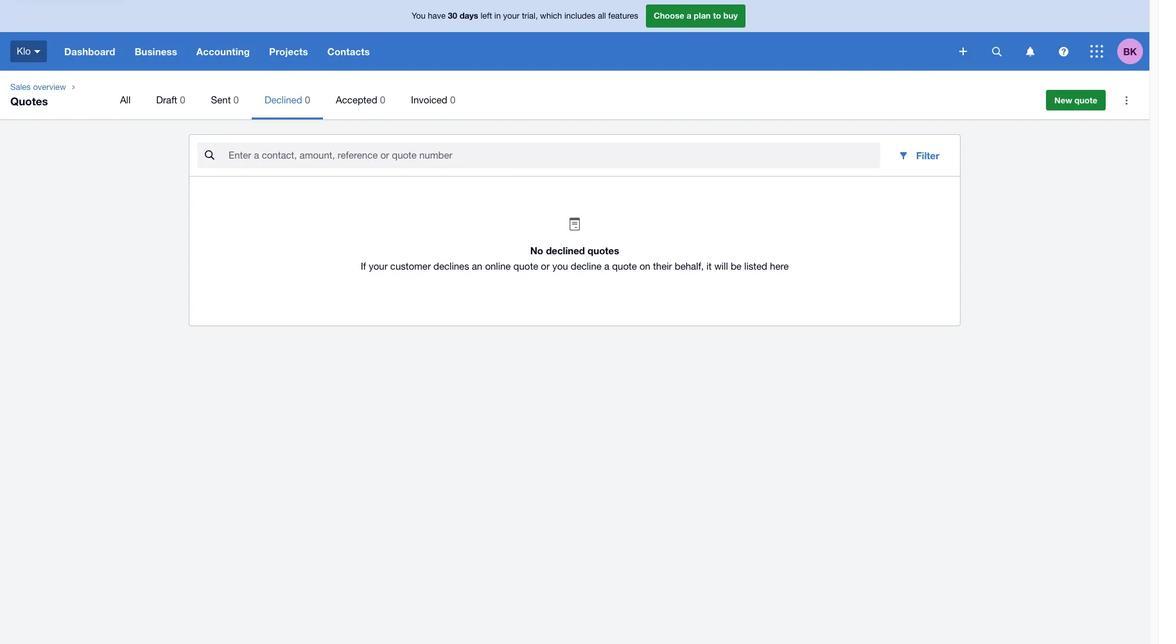Task type: describe. For each thing, give the bounding box(es) containing it.
all
[[598, 11, 606, 21]]

your inside no declined quotes if your customer declines an online quote or you decline a quote on their behalf, it will be listed here
[[369, 261, 388, 272]]

1 horizontal spatial a
[[687, 10, 692, 21]]

30
[[448, 10, 457, 21]]

dashboard
[[64, 46, 115, 57]]

no declined quotes if your customer declines an online quote or you decline a quote on their behalf, it will be listed here
[[361, 245, 789, 272]]

a inside no declined quotes if your customer declines an online quote or you decline a quote on their behalf, it will be listed here
[[604, 261, 610, 272]]

trial,
[[522, 11, 538, 21]]

behalf,
[[675, 261, 704, 272]]

you
[[412, 11, 426, 21]]

draft 0
[[156, 94, 185, 105]]

choose a plan to buy
[[654, 10, 738, 21]]

plan
[[694, 10, 711, 21]]

customer
[[390, 261, 431, 272]]

1 horizontal spatial quote
[[612, 261, 637, 272]]

new quote link
[[1047, 90, 1106, 110]]

sent 0
[[211, 94, 239, 105]]

navigation containing dashboard
[[55, 32, 951, 71]]

buy
[[724, 10, 738, 21]]

contacts button
[[318, 32, 380, 71]]

invoiced 0
[[411, 94, 456, 105]]

declined
[[265, 94, 302, 105]]

declined 0
[[265, 94, 310, 105]]

or
[[541, 261, 550, 272]]

0 for declined 0
[[305, 94, 310, 105]]

bk
[[1124, 45, 1138, 57]]

on
[[640, 261, 651, 272]]

sent
[[211, 94, 231, 105]]

overview
[[33, 82, 66, 92]]

klo
[[17, 45, 31, 56]]

you have 30 days left in your trial, which includes all features
[[412, 10, 639, 21]]

your inside you have 30 days left in your trial, which includes all features
[[503, 11, 520, 21]]

listed
[[745, 261, 768, 272]]

business
[[135, 46, 177, 57]]

accepted 0
[[336, 94, 385, 105]]

business button
[[125, 32, 187, 71]]

banner containing bk
[[0, 0, 1150, 71]]

projects
[[269, 46, 308, 57]]

0 for sent 0
[[234, 94, 239, 105]]

0 for invoiced 0
[[450, 94, 456, 105]]

all
[[120, 94, 131, 105]]

it
[[707, 261, 712, 272]]

have
[[428, 11, 446, 21]]

2 horizontal spatial quote
[[1075, 95, 1098, 105]]



Task type: locate. For each thing, give the bounding box(es) containing it.
quote right new
[[1075, 95, 1098, 105]]

you
[[553, 261, 568, 272]]

0 horizontal spatial a
[[604, 261, 610, 272]]

their
[[653, 261, 672, 272]]

Enter a contact, amount, reference or quote number field
[[227, 143, 881, 168]]

draft
[[156, 94, 177, 105]]

2 0 from the left
[[234, 94, 239, 105]]

sales
[[10, 82, 31, 92]]

filter button
[[888, 143, 950, 168]]

your right in
[[503, 11, 520, 21]]

declines
[[434, 261, 469, 272]]

quote down "no"
[[514, 261, 538, 272]]

4 0 from the left
[[380, 94, 385, 105]]

online
[[485, 261, 511, 272]]

accounting button
[[187, 32, 260, 71]]

0 horizontal spatial your
[[369, 261, 388, 272]]

0 right declined
[[305, 94, 310, 105]]

your
[[503, 11, 520, 21], [369, 261, 388, 272]]

decline
[[571, 261, 602, 272]]

0 right 'sent'
[[234, 94, 239, 105]]

quotes
[[10, 94, 48, 108]]

accepted
[[336, 94, 377, 105]]

navigation
[[55, 32, 951, 71]]

if
[[361, 261, 366, 272]]

quote
[[1075, 95, 1098, 105], [514, 261, 538, 272], [612, 261, 637, 272]]

bk button
[[1118, 32, 1150, 71]]

3 0 from the left
[[305, 94, 310, 105]]

no
[[530, 245, 543, 256]]

banner
[[0, 0, 1150, 71]]

a
[[687, 10, 692, 21], [604, 261, 610, 272]]

menu inside quotes element
[[107, 81, 1029, 119]]

svg image
[[1026, 47, 1035, 56], [1059, 47, 1069, 56], [960, 48, 967, 55], [34, 50, 40, 53]]

1 horizontal spatial svg image
[[1091, 45, 1104, 58]]

declined
[[546, 245, 585, 256]]

sales overview link
[[5, 81, 71, 94]]

1 horizontal spatial your
[[503, 11, 520, 21]]

svg image inside klo "popup button"
[[34, 50, 40, 53]]

left
[[481, 11, 492, 21]]

a left plan
[[687, 10, 692, 21]]

klo button
[[0, 32, 55, 71]]

choose
[[654, 10, 685, 21]]

new
[[1055, 95, 1073, 105]]

projects button
[[260, 32, 318, 71]]

will
[[715, 261, 728, 272]]

quotes element
[[0, 71, 1150, 119]]

quote left on
[[612, 261, 637, 272]]

5 0 from the left
[[450, 94, 456, 105]]

0 vertical spatial your
[[503, 11, 520, 21]]

1 vertical spatial a
[[604, 261, 610, 272]]

dashboard link
[[55, 32, 125, 71]]

in
[[495, 11, 501, 21]]

0 vertical spatial a
[[687, 10, 692, 21]]

0 horizontal spatial svg image
[[992, 47, 1002, 56]]

all link
[[107, 81, 143, 119]]

svg image
[[1091, 45, 1104, 58], [992, 47, 1002, 56]]

here
[[770, 261, 789, 272]]

to
[[713, 10, 721, 21]]

a down quotes at the right top
[[604, 261, 610, 272]]

0 for accepted 0
[[380, 94, 385, 105]]

0 right accepted
[[380, 94, 385, 105]]

days
[[460, 10, 478, 21]]

1 0 from the left
[[180, 94, 185, 105]]

0 horizontal spatial quote
[[514, 261, 538, 272]]

0 for draft 0
[[180, 94, 185, 105]]

sales overview
[[10, 82, 66, 92]]

filter
[[916, 150, 940, 161]]

0 right invoiced
[[450, 94, 456, 105]]

accounting
[[196, 46, 250, 57]]

which
[[540, 11, 562, 21]]

an
[[472, 261, 483, 272]]

menu containing all
[[107, 81, 1029, 119]]

0
[[180, 94, 185, 105], [234, 94, 239, 105], [305, 94, 310, 105], [380, 94, 385, 105], [450, 94, 456, 105]]

contacts
[[327, 46, 370, 57]]

new quote
[[1055, 95, 1098, 105]]

features
[[609, 11, 639, 21]]

0 right "draft"
[[180, 94, 185, 105]]

your right if
[[369, 261, 388, 272]]

be
[[731, 261, 742, 272]]

shortcuts image
[[1114, 87, 1140, 113]]

includes
[[565, 11, 596, 21]]

1 vertical spatial your
[[369, 261, 388, 272]]

quotes
[[588, 245, 619, 256]]

invoiced
[[411, 94, 448, 105]]

menu
[[107, 81, 1029, 119]]



Task type: vqa. For each thing, say whether or not it's contained in the screenshot.
New quote
yes



